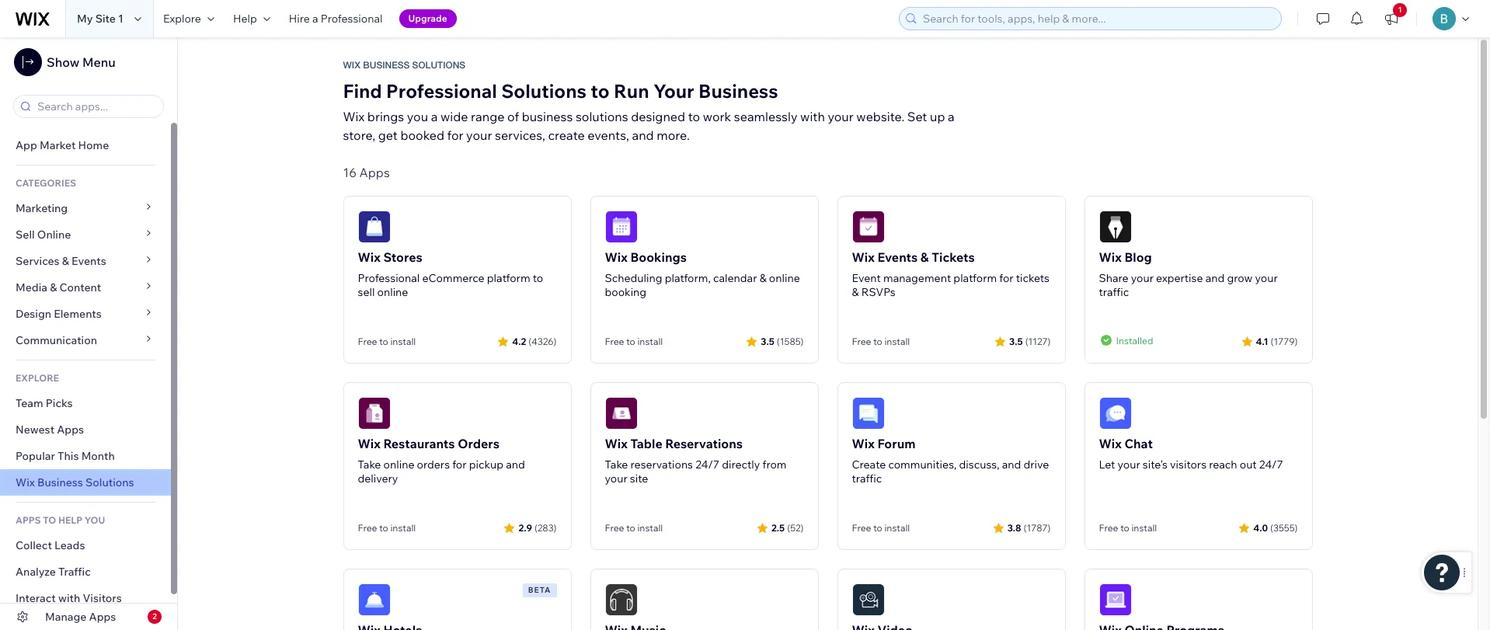 Task type: vqa. For each thing, say whether or not it's contained in the screenshot.


Task type: locate. For each thing, give the bounding box(es) containing it.
events up management
[[878, 250, 918, 265]]

wix for platform
[[358, 250, 381, 265]]

for inside wix brings you a wide range of business solutions designed to work seamlessly with your website. set up a store, get booked for your services, create events, and more.
[[447, 127, 464, 143]]

0 vertical spatial professional
[[321, 12, 383, 26]]

online down restaurants
[[384, 458, 415, 472]]

you
[[407, 109, 428, 124]]

traffic down blog
[[1100, 285, 1130, 299]]

solutions inside sidebar element
[[85, 476, 134, 490]]

traffic
[[58, 565, 91, 579]]

apps up this
[[57, 423, 84, 437]]

brings
[[368, 109, 404, 124]]

1 horizontal spatial business
[[363, 60, 410, 71]]

wix for reservations
[[605, 436, 628, 452]]

free to install for professional
[[358, 336, 416, 347]]

business up work
[[699, 79, 779, 103]]

0 vertical spatial solutions
[[412, 60, 466, 71]]

to for wix bookings
[[627, 336, 636, 347]]

install down rsvps
[[885, 336, 911, 347]]

apps inside newest apps 'link'
[[57, 423, 84, 437]]

events inside sidebar element
[[72, 254, 106, 268]]

0 horizontal spatial wix business solutions
[[16, 476, 134, 490]]

24/7 inside the wix chat let your site's visitors reach out 24/7
[[1260, 458, 1284, 472]]

wix business solutions
[[343, 60, 466, 71], [16, 476, 134, 490]]

& up media & content
[[62, 254, 69, 268]]

1 horizontal spatial 3.5
[[1010, 335, 1024, 347]]

team picks link
[[0, 390, 171, 417]]

and inside wix blog share your expertise and grow your traffic
[[1206, 271, 1225, 285]]

1 vertical spatial with
[[58, 592, 80, 606]]

0 horizontal spatial 3.5
[[761, 335, 775, 347]]

2 24/7 from the left
[[1260, 458, 1284, 472]]

0 horizontal spatial platform
[[487, 271, 531, 285]]

1 vertical spatial for
[[1000, 271, 1014, 285]]

let
[[1100, 458, 1116, 472]]

beta
[[528, 585, 552, 595]]

wix down popular
[[16, 476, 35, 490]]

0 horizontal spatial solutions
[[85, 476, 134, 490]]

apps for 16 apps
[[360, 165, 390, 180]]

collect
[[16, 539, 52, 553]]

(3555)
[[1271, 522, 1299, 534]]

your down blog
[[1132, 271, 1154, 285]]

install down booking
[[638, 336, 663, 347]]

wix up let
[[1100, 436, 1122, 452]]

apps
[[360, 165, 390, 180], [57, 423, 84, 437], [89, 610, 116, 624]]

wix stores logo image
[[358, 211, 391, 243]]

wix up create
[[852, 436, 875, 452]]

wix up the scheduling at the top of the page
[[605, 250, 628, 265]]

business down popular this month
[[37, 476, 83, 490]]

professional inside wix stores professional ecommerce platform to sell online
[[358, 271, 420, 285]]

wix inside the wix chat let your site's visitors reach out 24/7
[[1100, 436, 1122, 452]]

wix inside wix brings you a wide range of business solutions designed to work seamlessly with your website. set up a store, get booked for your services, create events, and more.
[[343, 109, 365, 124]]

take left site
[[605, 458, 628, 472]]

wix business solutions down this
[[16, 476, 134, 490]]

ecommerce
[[422, 271, 485, 285]]

free for wix bookings
[[605, 336, 625, 347]]

share
[[1100, 271, 1129, 285]]

collect leads link
[[0, 532, 171, 559]]

wix table reservations logo image
[[605, 397, 638, 430]]

online right 'sell' at left
[[377, 285, 408, 299]]

0 vertical spatial apps
[[360, 165, 390, 180]]

online right calendar
[[769, 271, 800, 285]]

platform,
[[665, 271, 711, 285]]

0 horizontal spatial traffic
[[852, 472, 883, 486]]

and inside wix brings you a wide range of business solutions designed to work seamlessly with your website. set up a store, get booked for your services, create events, and more.
[[632, 127, 654, 143]]

for right orders
[[453, 458, 467, 472]]

free to install for let
[[1100, 522, 1158, 534]]

to down create
[[874, 522, 883, 534]]

rsvps
[[862, 285, 896, 299]]

menu
[[82, 54, 116, 70]]

for down wide
[[447, 127, 464, 143]]

apps down visitors
[[89, 610, 116, 624]]

24/7
[[696, 458, 720, 472], [1260, 458, 1284, 472]]

of
[[508, 109, 519, 124]]

free to install down delivery
[[358, 522, 416, 534]]

free to install down 'sell' at left
[[358, 336, 416, 347]]

get
[[378, 127, 398, 143]]

wix inside 'wix restaurants orders take online orders for pickup and delivery'
[[358, 436, 381, 452]]

wix inside wix stores professional ecommerce platform to sell online
[[358, 250, 381, 265]]

and down 'designed'
[[632, 127, 654, 143]]

wix business solutions inside sidebar element
[[16, 476, 134, 490]]

wix brings you a wide range of business solutions designed to work seamlessly with your website. set up a store, get booked for your services, create events, and more.
[[343, 109, 955, 143]]

bookings
[[631, 250, 687, 265]]

(52)
[[788, 522, 804, 534]]

to up wix online programs logo
[[1121, 522, 1130, 534]]

1 take from the left
[[358, 458, 381, 472]]

online inside wix bookings scheduling platform, calendar & online booking
[[769, 271, 800, 285]]

wix down wix restaurants orders logo at the left of page
[[358, 436, 381, 452]]

1 horizontal spatial with
[[801, 109, 825, 124]]

a
[[312, 12, 318, 26], [431, 109, 438, 124], [948, 109, 955, 124]]

free to install down booking
[[605, 336, 663, 347]]

with
[[801, 109, 825, 124], [58, 592, 80, 606]]

a right up in the top right of the page
[[948, 109, 955, 124]]

analyze traffic
[[16, 565, 91, 579]]

platform down "tickets"
[[954, 271, 997, 285]]

3.5 left '(1127)' at the right bottom of page
[[1010, 335, 1024, 347]]

site's
[[1143, 458, 1168, 472]]

free to install down create
[[852, 522, 911, 534]]

directly
[[722, 458, 760, 472]]

solutions
[[576, 109, 629, 124]]

to down rsvps
[[874, 336, 883, 347]]

hire
[[289, 12, 310, 26]]

install down "communities,"
[[885, 522, 911, 534]]

2 vertical spatial solutions
[[85, 476, 134, 490]]

to for wix events & tickets
[[874, 336, 883, 347]]

professional down stores
[[358, 271, 420, 285]]

hire a professional link
[[280, 0, 392, 37]]

to up 4.2 (4326)
[[533, 271, 543, 285]]

24/7 right out
[[1260, 458, 1284, 472]]

free to install down rsvps
[[852, 336, 911, 347]]

2 vertical spatial apps
[[89, 610, 116, 624]]

0 horizontal spatial 1
[[118, 12, 124, 26]]

take inside wix table reservations take reservations 24/7 directly from your site
[[605, 458, 628, 472]]

a right hire
[[312, 12, 318, 26]]

and right pickup
[[506, 458, 525, 472]]

business
[[522, 109, 573, 124]]

solutions down the upgrade button
[[412, 60, 466, 71]]

0 horizontal spatial apps
[[57, 423, 84, 437]]

install down site's
[[1132, 522, 1158, 534]]

and left grow
[[1206, 271, 1225, 285]]

1 horizontal spatial apps
[[89, 610, 116, 624]]

professional for a
[[321, 12, 383, 26]]

& right calendar
[[760, 271, 767, 285]]

platform right ecommerce
[[487, 271, 531, 285]]

2 vertical spatial business
[[37, 476, 83, 490]]

online inside 'wix restaurants orders take online orders for pickup and delivery'
[[384, 458, 415, 472]]

wix up store, on the top left of page
[[343, 109, 365, 124]]

install for let
[[1132, 522, 1158, 534]]

2.5
[[772, 522, 785, 534]]

to down site
[[627, 522, 636, 534]]

show menu button
[[14, 48, 116, 76]]

2 vertical spatial professional
[[358, 271, 420, 285]]

2 platform from the left
[[954, 271, 997, 285]]

stores
[[384, 250, 423, 265]]

visitors
[[1171, 458, 1207, 472]]

marketing
[[16, 201, 68, 215]]

to for wix chat
[[1121, 522, 1130, 534]]

0 vertical spatial for
[[447, 127, 464, 143]]

1 vertical spatial apps
[[57, 423, 84, 437]]

wix up event
[[852, 250, 875, 265]]

apps for newest apps
[[57, 423, 84, 437]]

team
[[16, 396, 43, 410]]

wix left table
[[605, 436, 628, 452]]

professional up wide
[[386, 79, 497, 103]]

0 vertical spatial traffic
[[1100, 285, 1130, 299]]

1 horizontal spatial platform
[[954, 271, 997, 285]]

apps for manage apps
[[89, 610, 116, 624]]

business inside sidebar element
[[37, 476, 83, 490]]

your down range
[[466, 127, 492, 143]]

platform inside wix events & tickets event management platform for tickets & rsvps
[[954, 271, 997, 285]]

to down booking
[[627, 336, 636, 347]]

4.0 (3555)
[[1254, 522, 1299, 534]]

free for wix forum
[[852, 522, 872, 534]]

free to install down site
[[605, 522, 663, 534]]

explore
[[16, 372, 59, 384]]

to down delivery
[[379, 522, 388, 534]]

design elements link
[[0, 301, 171, 327]]

your left site
[[605, 472, 628, 486]]

business up find
[[363, 60, 410, 71]]

1 inside button
[[1399, 5, 1403, 15]]

2 vertical spatial for
[[453, 458, 467, 472]]

with right seamlessly
[[801, 109, 825, 124]]

your right let
[[1118, 458, 1141, 472]]

services
[[16, 254, 60, 268]]

your inside the wix chat let your site's visitors reach out 24/7
[[1118, 458, 1141, 472]]

0 horizontal spatial take
[[358, 458, 381, 472]]

4.2 (4326)
[[512, 335, 557, 347]]

for inside wix events & tickets event management platform for tickets & rsvps
[[1000, 271, 1014, 285]]

to inside wix stores professional ecommerce platform to sell online
[[533, 271, 543, 285]]

out
[[1240, 458, 1258, 472]]

online inside wix stores professional ecommerce platform to sell online
[[377, 285, 408, 299]]

1 horizontal spatial wix business solutions
[[343, 60, 466, 71]]

events inside wix events & tickets event management platform for tickets & rsvps
[[878, 250, 918, 265]]

a right you
[[431, 109, 438, 124]]

and inside 'wix restaurants orders take online orders for pickup and delivery'
[[506, 458, 525, 472]]

wix for expertise
[[1100, 250, 1122, 265]]

1
[[1399, 5, 1403, 15], [118, 12, 124, 26]]

2 horizontal spatial apps
[[360, 165, 390, 180]]

sell online
[[16, 228, 71, 242]]

orders
[[417, 458, 450, 472]]

free to install for reservations
[[605, 522, 663, 534]]

with up "manage"
[[58, 592, 80, 606]]

Search for tools, apps, help & more... field
[[919, 8, 1277, 30]]

1 platform from the left
[[487, 271, 531, 285]]

2 horizontal spatial business
[[699, 79, 779, 103]]

24/7 down reservations
[[696, 458, 720, 472]]

1 horizontal spatial events
[[878, 250, 918, 265]]

booked
[[401, 127, 445, 143]]

to for wix table reservations
[[627, 522, 636, 534]]

for left tickets
[[1000, 271, 1014, 285]]

1 horizontal spatial 24/7
[[1260, 458, 1284, 472]]

store,
[[343, 127, 376, 143]]

solutions up business
[[502, 79, 587, 103]]

to for wix forum
[[874, 522, 883, 534]]

solutions
[[412, 60, 466, 71], [502, 79, 587, 103], [85, 476, 134, 490]]

Search apps... field
[[33, 96, 159, 117]]

services,
[[495, 127, 546, 143]]

wix forum logo image
[[852, 397, 885, 430]]

1 horizontal spatial take
[[605, 458, 628, 472]]

2 3.5 from the left
[[1010, 335, 1024, 347]]

1 3.5 from the left
[[761, 335, 775, 347]]

install up wix restaurants orders logo at the left of page
[[391, 336, 416, 347]]

wix down 'wix stores logo'
[[358, 250, 381, 265]]

calendar
[[714, 271, 758, 285]]

0 horizontal spatial events
[[72, 254, 106, 268]]

(4326)
[[529, 335, 557, 347]]

free to install
[[358, 336, 416, 347], [605, 336, 663, 347], [852, 336, 911, 347], [358, 522, 416, 534], [605, 522, 663, 534], [852, 522, 911, 534], [1100, 522, 1158, 534]]

wix inside wix bookings scheduling platform, calendar & online booking
[[605, 250, 628, 265]]

wix
[[343, 60, 361, 71], [343, 109, 365, 124], [358, 250, 381, 265], [605, 250, 628, 265], [852, 250, 875, 265], [1100, 250, 1122, 265], [358, 436, 381, 452], [605, 436, 628, 452], [852, 436, 875, 452], [1100, 436, 1122, 452], [16, 476, 35, 490]]

and left drive
[[1003, 458, 1022, 472]]

wix up find
[[343, 60, 361, 71]]

to up wix restaurants orders logo at the left of page
[[379, 336, 388, 347]]

free down create
[[852, 522, 872, 534]]

free
[[358, 336, 377, 347], [605, 336, 625, 347], [852, 336, 872, 347], [358, 522, 377, 534], [605, 522, 625, 534], [852, 522, 872, 534], [1100, 522, 1119, 534]]

services & events
[[16, 254, 106, 268]]

restaurants
[[384, 436, 455, 452]]

wix inside wix table reservations take reservations 24/7 directly from your site
[[605, 436, 628, 452]]

to up solutions
[[591, 79, 610, 103]]

0 vertical spatial with
[[801, 109, 825, 124]]

traffic down forum
[[852, 472, 883, 486]]

1 horizontal spatial 1
[[1399, 5, 1403, 15]]

free down booking
[[605, 336, 625, 347]]

seamlessly
[[734, 109, 798, 124]]

free down let
[[1100, 522, 1119, 534]]

apps right 16 on the left top
[[360, 165, 390, 180]]

(283)
[[535, 522, 557, 534]]

install down delivery
[[391, 522, 416, 534]]

grow
[[1228, 271, 1253, 285]]

range
[[471, 109, 505, 124]]

wix blog logo image
[[1100, 211, 1132, 243]]

take down wix restaurants orders logo at the left of page
[[358, 458, 381, 472]]

with inside wix brings you a wide range of business solutions designed to work seamlessly with your website. set up a store, get booked for your services, create events, and more.
[[801, 109, 825, 124]]

install down site
[[638, 522, 663, 534]]

2 horizontal spatial solutions
[[502, 79, 587, 103]]

wix inside wix events & tickets event management platform for tickets & rsvps
[[852, 250, 875, 265]]

professional right hire
[[321, 12, 383, 26]]

communication link
[[0, 327, 171, 354]]

0 horizontal spatial business
[[37, 476, 83, 490]]

2 take from the left
[[605, 458, 628, 472]]

3.5 left (1585)
[[761, 335, 775, 347]]

events down sell online link
[[72, 254, 106, 268]]

traffic inside the wix forum create communities, discuss, and drive traffic
[[852, 472, 883, 486]]

1 vertical spatial traffic
[[852, 472, 883, 486]]

wix hotels logo image
[[358, 584, 391, 616]]

install for create
[[885, 522, 911, 534]]

free for wix restaurants orders
[[358, 522, 377, 534]]

professional for stores
[[358, 271, 420, 285]]

0 vertical spatial business
[[363, 60, 410, 71]]

1 vertical spatial wix business solutions
[[16, 476, 134, 490]]

wix bookings scheduling platform, calendar & online booking
[[605, 250, 800, 299]]

wix inside the wix forum create communities, discuss, and drive traffic
[[852, 436, 875, 452]]

free down rsvps
[[852, 336, 872, 347]]

app market home
[[16, 138, 109, 152]]

this
[[58, 449, 79, 463]]

website.
[[857, 109, 905, 124]]

take inside 'wix restaurants orders take online orders for pickup and delivery'
[[358, 458, 381, 472]]

free right (283)
[[605, 522, 625, 534]]

solutions down month
[[85, 476, 134, 490]]

to left work
[[689, 109, 700, 124]]

categories
[[16, 177, 76, 189]]

install for scheduling
[[638, 336, 663, 347]]

& right media
[[50, 281, 57, 295]]

wix business solutions up find
[[343, 60, 466, 71]]

1 horizontal spatial traffic
[[1100, 285, 1130, 299]]

free to install down let
[[1100, 522, 1158, 534]]

wix up the share
[[1100, 250, 1122, 265]]

month
[[81, 449, 115, 463]]

1 horizontal spatial a
[[431, 109, 438, 124]]

1 24/7 from the left
[[696, 458, 720, 472]]

analyze
[[16, 565, 56, 579]]

free down delivery
[[358, 522, 377, 534]]

wix restaurants orders logo image
[[358, 397, 391, 430]]

free for wix stores
[[358, 336, 377, 347]]

0 horizontal spatial with
[[58, 592, 80, 606]]

wix inside wix blog share your expertise and grow your traffic
[[1100, 250, 1122, 265]]

wix video logo image
[[852, 584, 885, 616]]

0 horizontal spatial 24/7
[[696, 458, 720, 472]]

your right grow
[[1256, 271, 1279, 285]]

free down 'sell' at left
[[358, 336, 377, 347]]



Task type: describe. For each thing, give the bounding box(es) containing it.
wix stores professional ecommerce platform to sell online
[[358, 250, 543, 299]]

1 button
[[1375, 0, 1409, 37]]

app market home link
[[0, 132, 171, 159]]

free to install for orders
[[358, 522, 416, 534]]

tickets
[[1017, 271, 1050, 285]]

media & content link
[[0, 274, 171, 301]]

with inside sidebar element
[[58, 592, 80, 606]]

wix for discuss,
[[852, 436, 875, 452]]

install for reservations
[[638, 522, 663, 534]]

manage
[[45, 610, 87, 624]]

interact with visitors
[[16, 592, 122, 606]]

elements
[[54, 307, 102, 321]]

1 vertical spatial professional
[[386, 79, 497, 103]]

3.5 for tickets
[[1010, 335, 1024, 347]]

24/7 inside wix table reservations take reservations 24/7 directly from your site
[[696, 458, 720, 472]]

show
[[47, 54, 80, 70]]

install for &
[[885, 336, 911, 347]]

events,
[[588, 127, 630, 143]]

reservations
[[666, 436, 743, 452]]

help
[[58, 515, 82, 526]]

my site 1
[[77, 12, 124, 26]]

2.5 (52)
[[772, 522, 804, 534]]

wix online programs logo image
[[1100, 584, 1132, 616]]

wix inside sidebar element
[[16, 476, 35, 490]]

wix chat logo image
[[1100, 397, 1132, 430]]

orders
[[458, 436, 500, 452]]

16
[[343, 165, 357, 180]]

picks
[[46, 396, 73, 410]]

popular this month
[[16, 449, 115, 463]]

discuss,
[[960, 458, 1000, 472]]

wix events & tickets event management platform for tickets & rsvps
[[852, 250, 1050, 299]]

3.5 for platform,
[[761, 335, 775, 347]]

sell online link
[[0, 222, 171, 248]]

sidebar element
[[0, 37, 178, 630]]

reach
[[1210, 458, 1238, 472]]

take for wix table reservations
[[605, 458, 628, 472]]

my
[[77, 12, 93, 26]]

16 apps
[[343, 165, 390, 180]]

free for wix table reservations
[[605, 522, 625, 534]]

management
[[884, 271, 952, 285]]

interact with visitors link
[[0, 585, 171, 612]]

wix restaurants orders take online orders for pickup and delivery
[[358, 436, 525, 486]]

wix for calendar
[[605, 250, 628, 265]]

2.9 (283)
[[519, 522, 557, 534]]

pickup
[[469, 458, 504, 472]]

(1779)
[[1271, 335, 1299, 347]]

free for wix chat
[[1100, 522, 1119, 534]]

wix for site's
[[1100, 436, 1122, 452]]

event
[[852, 271, 881, 285]]

4.1 (1779)
[[1257, 335, 1299, 347]]

find
[[343, 79, 382, 103]]

design elements
[[16, 307, 102, 321]]

designed
[[631, 109, 686, 124]]

find professional solutions to run your business
[[343, 79, 779, 103]]

collect leads
[[16, 539, 85, 553]]

2.9
[[519, 522, 532, 534]]

wide
[[441, 109, 468, 124]]

free to install for create
[[852, 522, 911, 534]]

blog
[[1125, 250, 1153, 265]]

wix for online
[[358, 436, 381, 452]]

chat
[[1125, 436, 1154, 452]]

content
[[59, 281, 101, 295]]

drive
[[1024, 458, 1050, 472]]

newest apps
[[16, 423, 84, 437]]

wix bookings logo image
[[605, 211, 638, 243]]

your
[[654, 79, 695, 103]]

your inside wix table reservations take reservations 24/7 directly from your site
[[605, 472, 628, 486]]

3.8
[[1008, 522, 1022, 534]]

and inside the wix forum create communities, discuss, and drive traffic
[[1003, 458, 1022, 472]]

wix blog share your expertise and grow your traffic
[[1100, 250, 1279, 299]]

apps
[[16, 515, 41, 526]]

for inside 'wix restaurants orders take online orders for pickup and delivery'
[[453, 458, 467, 472]]

sell
[[16, 228, 35, 242]]

to inside wix brings you a wide range of business solutions designed to work seamlessly with your website. set up a store, get booked for your services, create events, and more.
[[689, 109, 700, 124]]

site
[[95, 12, 116, 26]]

leads
[[54, 539, 85, 553]]

install for orders
[[391, 522, 416, 534]]

wix chat let your site's visitors reach out 24/7
[[1100, 436, 1284, 472]]

free for wix events & tickets
[[852, 336, 872, 347]]

& up management
[[921, 250, 929, 265]]

free to install for &
[[852, 336, 911, 347]]

wix events & tickets logo image
[[852, 211, 885, 243]]

platform inside wix stores professional ecommerce platform to sell online
[[487, 271, 531, 285]]

to for wix stores
[[379, 336, 388, 347]]

create
[[548, 127, 585, 143]]

& inside wix bookings scheduling platform, calendar & online booking
[[760, 271, 767, 285]]

& left rsvps
[[852, 285, 859, 299]]

newest apps link
[[0, 417, 171, 443]]

media & content
[[16, 281, 101, 295]]

interact
[[16, 592, 56, 606]]

upgrade
[[409, 12, 448, 24]]

design
[[16, 307, 51, 321]]

0 horizontal spatial a
[[312, 12, 318, 26]]

your left the website. at the top right
[[828, 109, 854, 124]]

1 horizontal spatial solutions
[[412, 60, 466, 71]]

free to install for scheduling
[[605, 336, 663, 347]]

market
[[40, 138, 76, 152]]

install for professional
[[391, 336, 416, 347]]

online
[[37, 228, 71, 242]]

to
[[43, 515, 56, 526]]

reservations
[[631, 458, 693, 472]]

1 vertical spatial solutions
[[502, 79, 587, 103]]

wix music logo image
[[605, 584, 638, 616]]

(1127)
[[1026, 335, 1051, 347]]

hire a professional
[[289, 12, 383, 26]]

create
[[852, 458, 886, 472]]

2 horizontal spatial a
[[948, 109, 955, 124]]

2
[[152, 612, 157, 622]]

wix forum create communities, discuss, and drive traffic
[[852, 436, 1050, 486]]

take for wix restaurants orders
[[358, 458, 381, 472]]

wix for event
[[852, 250, 875, 265]]

app
[[16, 138, 37, 152]]

4.2
[[512, 335, 526, 347]]

expertise
[[1157, 271, 1204, 285]]

traffic inside wix blog share your expertise and grow your traffic
[[1100, 285, 1130, 299]]

0 vertical spatial wix business solutions
[[343, 60, 466, 71]]

to for wix restaurants orders
[[379, 522, 388, 534]]

marketing link
[[0, 195, 171, 222]]

wix for wide
[[343, 109, 365, 124]]

help button
[[224, 0, 280, 37]]

communication
[[16, 333, 100, 347]]

analyze traffic link
[[0, 559, 171, 585]]

1 vertical spatial business
[[699, 79, 779, 103]]

4.1
[[1257, 335, 1269, 347]]

table
[[631, 436, 663, 452]]

4.0
[[1254, 522, 1269, 534]]

media
[[16, 281, 47, 295]]

popular this month link
[[0, 443, 171, 470]]



